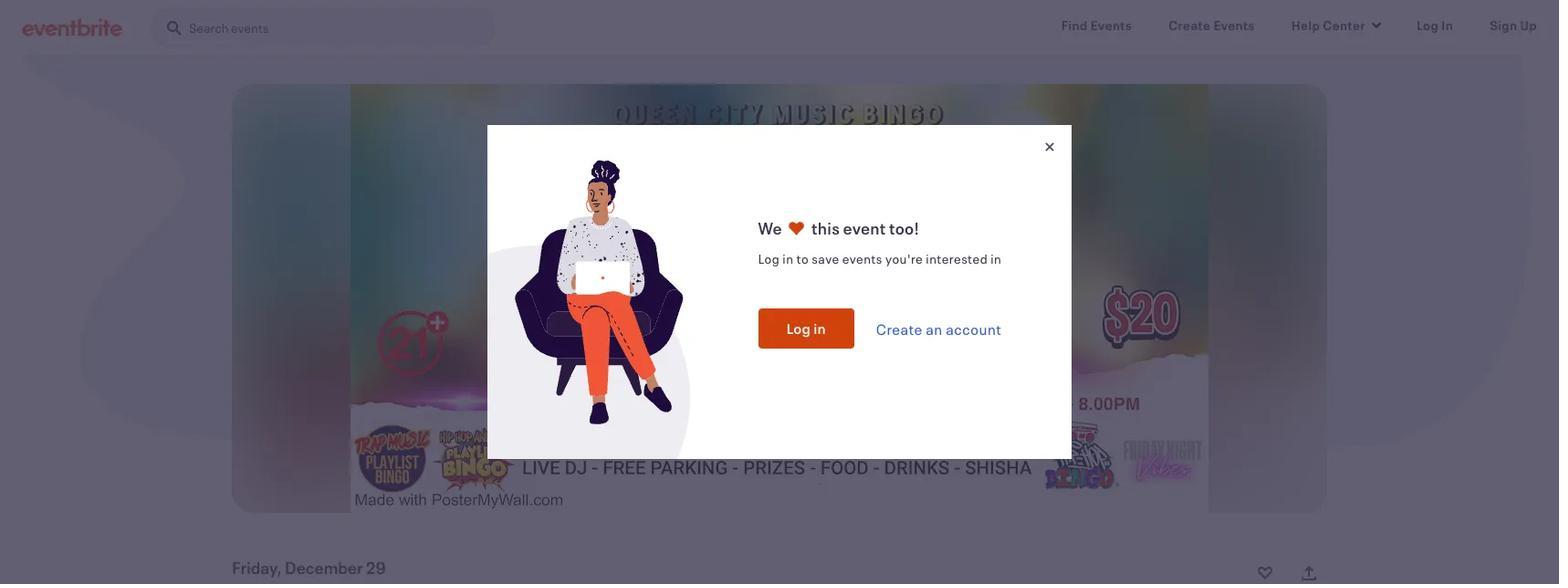 Task type: vqa. For each thing, say whether or not it's contained in the screenshot.
'too!'
yes



Task type: locate. For each thing, give the bounding box(es) containing it.
in
[[783, 250, 794, 267], [991, 250, 1002, 267], [814, 319, 826, 338]]

create
[[1169, 16, 1211, 34], [876, 319, 923, 338]]

events
[[1091, 16, 1132, 34], [1214, 16, 1255, 34]]

0 vertical spatial events
[[231, 19, 269, 37]]

up
[[1521, 16, 1537, 34]]

in for log in
[[814, 319, 826, 338]]

find events
[[1061, 16, 1132, 34]]

log down to
[[787, 319, 811, 338]]

events
[[231, 19, 269, 37], [842, 250, 883, 267]]

1 vertical spatial events
[[842, 250, 883, 267]]

1 horizontal spatial events
[[1214, 16, 1255, 34]]

log left in
[[1417, 16, 1439, 34]]

in for log in to save events you're interested in
[[783, 250, 794, 267]]

you're
[[885, 250, 923, 267]]

search events
[[189, 19, 269, 37]]

create events link
[[1154, 7, 1270, 44]]

events down this event too!
[[842, 250, 883, 267]]

log
[[1417, 16, 1439, 34], [758, 250, 780, 267], [787, 319, 811, 338]]

0 horizontal spatial in
[[783, 250, 794, 267]]

in
[[1442, 16, 1454, 34]]

1 events from the left
[[1091, 16, 1132, 34]]

help center
[[1292, 16, 1366, 34]]

2 events from the left
[[1214, 16, 1255, 34]]

1 horizontal spatial in
[[814, 319, 826, 338]]

in right interested
[[991, 250, 1002, 267]]

0 vertical spatial log
[[1417, 16, 1439, 34]]

we
[[758, 217, 786, 239]]

events right search at top left
[[231, 19, 269, 37]]

log down the we
[[758, 250, 780, 267]]

sign up
[[1490, 16, 1537, 34]]

1 horizontal spatial log
[[787, 319, 811, 338]]

save
[[812, 250, 840, 267]]

2 vertical spatial log
[[787, 319, 811, 338]]

1 vertical spatial log
[[758, 250, 780, 267]]

in left to
[[783, 250, 794, 267]]

2 horizontal spatial in
[[991, 250, 1002, 267]]

0 horizontal spatial log
[[758, 250, 780, 267]]

find events link
[[1047, 7, 1147, 44]]

events for find events
[[1091, 16, 1132, 34]]

alert dialog
[[0, 0, 1559, 584]]

center
[[1323, 16, 1366, 34]]

1 horizontal spatial create
[[1169, 16, 1211, 34]]

29
[[366, 557, 386, 579]]

0 vertical spatial create
[[1169, 16, 1211, 34]]

0 horizontal spatial create
[[876, 319, 923, 338]]

events right find
[[1091, 16, 1132, 34]]

0 horizontal spatial events
[[231, 19, 269, 37]]

2 horizontal spatial log
[[1417, 16, 1439, 34]]

an
[[926, 319, 943, 338]]

in down save
[[814, 319, 826, 338]]

log for log in
[[787, 319, 811, 338]]

1 vertical spatial create
[[876, 319, 923, 338]]

interested
[[926, 250, 988, 267]]

1 horizontal spatial events
[[842, 250, 883, 267]]

0 horizontal spatial events
[[1091, 16, 1132, 34]]

log in link
[[1402, 7, 1468, 44]]

create events
[[1169, 16, 1255, 34]]

find
[[1061, 16, 1088, 34]]

events left help
[[1214, 16, 1255, 34]]



Task type: describe. For each thing, give the bounding box(es) containing it.
log for log in
[[1417, 16, 1439, 34]]

events inside search events button
[[231, 19, 269, 37]]

friday, december 29 article
[[0, 55, 1559, 584]]

sign
[[1490, 16, 1518, 34]]

log in link
[[758, 309, 854, 349]]

search
[[189, 19, 229, 37]]

create for create events
[[1169, 16, 1211, 34]]

create an account
[[876, 319, 1002, 338]]

december
[[285, 557, 363, 579]]

log in
[[1417, 16, 1454, 34]]

eventbrite image
[[22, 18, 122, 36]]

alert dialog containing we
[[0, 0, 1559, 584]]

create for create an account
[[876, 319, 923, 338]]

friday,
[[232, 557, 282, 579]]

log in to save events you're interested in
[[758, 250, 1002, 267]]

events for create events
[[1214, 16, 1255, 34]]

log in
[[787, 319, 826, 338]]

account
[[946, 319, 1002, 338]]

this event too!
[[808, 217, 919, 239]]

too!
[[889, 217, 919, 239]]

event
[[843, 217, 886, 239]]

log for log in to save events you're interested in
[[758, 250, 780, 267]]

help
[[1292, 16, 1320, 34]]

events inside alert dialog
[[842, 250, 883, 267]]

search events button
[[152, 7, 495, 48]]

this
[[812, 217, 840, 239]]

sign up link
[[1476, 7, 1552, 44]]

to
[[797, 250, 809, 267]]

friday, december 29
[[232, 557, 386, 579]]

create an account link
[[876, 319, 1002, 338]]



